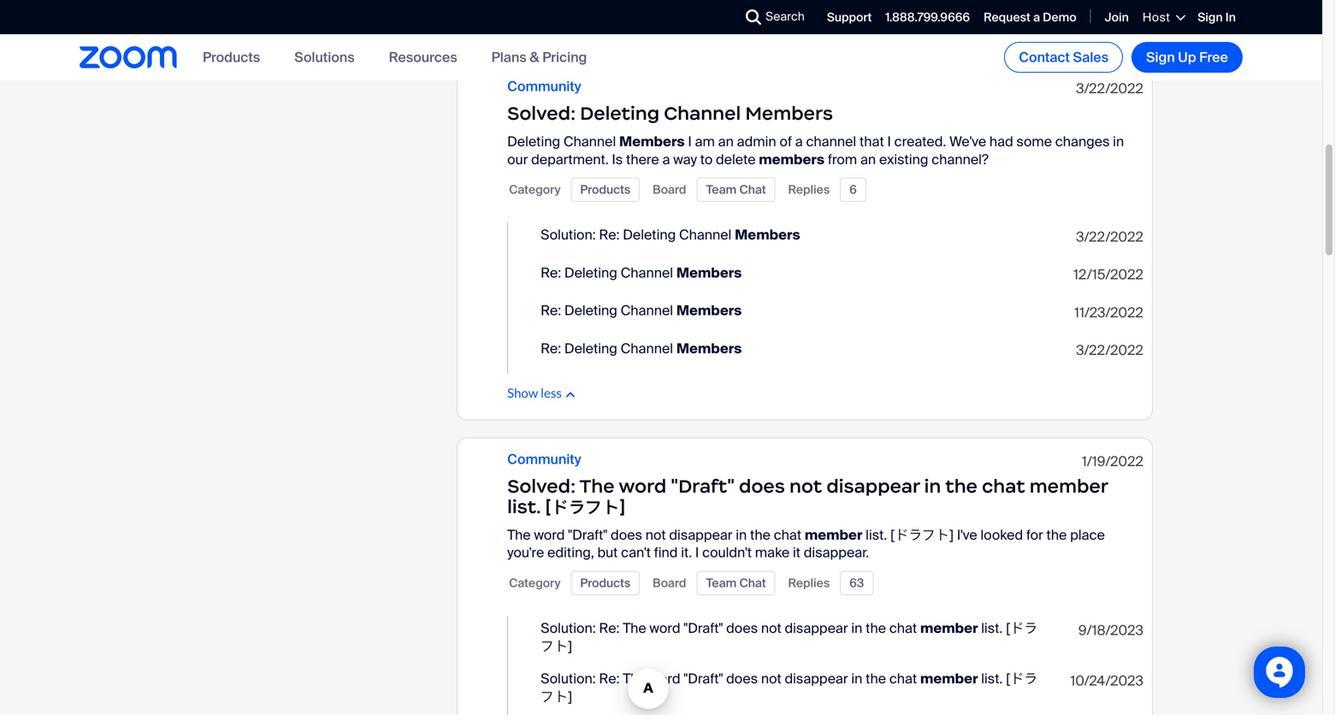 Task type: describe. For each thing, give the bounding box(es) containing it.
zoom logo image
[[80, 46, 177, 68]]

sales
[[1073, 48, 1109, 66]]

products for solved: deleting channel
[[580, 182, 631, 198]]

solution: re: the word "draft" does not disappear in the chat member for 9/18/2023
[[541, 620, 978, 638]]

sign up free
[[1147, 48, 1229, 66]]

support
[[827, 9, 872, 25]]

list. [ドラフト] i've looked for the place you're editing, but can't find it. i couldn't make it disappear.
[[507, 526, 1105, 562]]

solved: deleting channel members
[[507, 102, 833, 125]]

1/19/2022
[[1082, 452, 1144, 470]]

list. [ドラ フト] for 10/24/2023
[[541, 670, 1038, 706]]

that
[[860, 133, 884, 151]]

list. [ドラ フト] for 9/18/2023
[[541, 620, 1038, 655]]

show less link
[[507, 385, 562, 400]]

1 3/22/2022 from the top
[[1076, 79, 1144, 97]]

host button
[[1143, 9, 1184, 25]]

sign in link
[[1198, 9, 1236, 25]]

is
[[612, 151, 623, 168]]

the inside list. [ドラフト] i've looked for the place you're editing, but can't find it. i couldn't make it disappear.
[[1047, 526, 1067, 544]]

make
[[755, 544, 790, 562]]

our
[[507, 151, 528, 168]]

less
[[541, 385, 562, 400]]

1.888.799.9666
[[886, 9, 970, 25]]

i inside list. [ドラフト] i've looked for the place you're editing, but can't find it. i couldn't make it disappear.
[[695, 544, 699, 562]]

contact sales link
[[1005, 42, 1123, 73]]

re: deleting channel members for 3/22/2022
[[541, 340, 742, 358]]

am
[[695, 133, 715, 151]]

join link
[[1105, 9, 1129, 25]]

sign for sign up free
[[1147, 48, 1175, 66]]

existing
[[879, 151, 929, 168]]

solution: for 10/24/2023
[[541, 670, 596, 688]]

couldn't
[[702, 544, 752, 562]]

created.
[[895, 133, 947, 151]]

63
[[850, 575, 864, 591]]

i am an admin of a channel that i created. we've had some changes in our department. is there a way to delete
[[507, 133, 1124, 168]]

arrow up image
[[566, 392, 575, 397]]

to
[[700, 151, 713, 168]]

1 horizontal spatial a
[[795, 133, 803, 151]]

show
[[507, 385, 538, 400]]

pricing
[[543, 48, 587, 66]]

board for solved: deleting channel members
[[653, 182, 687, 198]]

looked
[[981, 526, 1023, 544]]

list. inside list. [ドラフト] i've looked for the place you're editing, but can't find it. i couldn't make it disappear.
[[866, 526, 887, 544]]

channel
[[806, 133, 857, 151]]

in inside solved: the word "draft" does not disappear in the chat member list. [ドラフト]
[[925, 475, 941, 498]]

sign for sign in
[[1198, 9, 1223, 25]]

way
[[674, 151, 697, 168]]

sign in
[[1198, 9, 1236, 25]]

host
[[1143, 9, 1171, 25]]

an for admin
[[718, 133, 734, 151]]

solved: the word "draft" does not disappear in the chat member list. [ドラフト]
[[507, 475, 1109, 518]]

10/24/2023
[[1071, 672, 1144, 690]]

request
[[984, 9, 1031, 25]]

of
[[780, 133, 792, 151]]

re: deleting channel members for 11/23/2022
[[541, 302, 742, 320]]

changes
[[1056, 133, 1110, 151]]

0 horizontal spatial i
[[688, 133, 692, 151]]

member inside solved: the word "draft" does not disappear in the chat member list. [ドラフト]
[[1030, 475, 1109, 498]]

department.
[[531, 151, 609, 168]]

category for solved: deleting channel members
[[509, 182, 561, 198]]

channel?
[[932, 151, 989, 168]]

1 solution: from the top
[[541, 226, 596, 244]]

demo
[[1043, 9, 1077, 25]]

solved: for solved: the word "draft" does not disappear in the chat member list. [ドラフト]
[[507, 475, 576, 498]]

フト] for 10/24/2023
[[541, 688, 573, 706]]

can't
[[621, 544, 651, 562]]

[ドラ for 10/24/2023
[[1006, 670, 1038, 688]]

replies for list. [ドラフト]
[[788, 575, 830, 591]]

an for existing
[[861, 151, 876, 168]]

find
[[654, 544, 678, 562]]

the inside solved: the word "draft" does not disappear in the chat member list. [ドラフト]
[[946, 475, 978, 498]]

we've
[[950, 133, 987, 151]]

deleting channel members
[[507, 133, 685, 151]]

contact sales
[[1019, 48, 1109, 66]]

chat for list. [ドラフト]
[[740, 575, 766, 591]]

community for solved: the word "draft" does not disappear in the chat
[[507, 451, 581, 468]]

disappear inside solved: the word "draft" does not disappear in the chat member list. [ドラフト]
[[827, 475, 920, 498]]

&
[[530, 48, 539, 66]]

team chat for list. [ドラフト]
[[706, 575, 766, 591]]

i've
[[957, 526, 978, 544]]

11/23/2022
[[1075, 304, 1144, 322]]

for
[[1027, 526, 1044, 544]]

it
[[793, 544, 801, 562]]

2 horizontal spatial i
[[888, 133, 891, 151]]

12/15/2022
[[1074, 266, 1144, 284]]

had
[[990, 133, 1014, 151]]

products for solved: the word "draft" does not disappear in the chat
[[580, 575, 631, 591]]



Task type: vqa. For each thing, say whether or not it's contained in the screenshot.
third Re: Deleting Channel Members from the bottom of the page
yes



Task type: locate. For each thing, give the bounding box(es) containing it.
an inside i am an admin of a channel that i created. we've had some changes in our department. is there a way to delete
[[718, 133, 734, 151]]

3/22/2022 down 11/23/2022
[[1076, 341, 1144, 359]]

the word "draft" does not disappear in the chat member
[[507, 526, 863, 544]]

list.
[[507, 495, 541, 518], [866, 526, 887, 544], [982, 620, 1003, 638], [982, 670, 1003, 688]]

join
[[1105, 9, 1129, 25]]

0 vertical spatial [ドラ
[[1006, 620, 1038, 638]]

1 board from the top
[[653, 182, 687, 198]]

2 replies from the top
[[788, 575, 830, 591]]

solved: for solved: deleting channel members
[[507, 102, 576, 125]]

1 vertical spatial board
[[653, 575, 687, 591]]

community for solved: deleting channel
[[507, 78, 581, 96]]

[ドラフト] inside solved: the word "draft" does not disappear in the chat member list. [ドラフト]
[[545, 495, 626, 518]]

0 vertical spatial list. [ドラ フト]
[[541, 620, 1038, 655]]

replies down members
[[788, 182, 830, 198]]

solved: up you're
[[507, 475, 576, 498]]

chat down delete
[[740, 182, 766, 198]]

2 chat from the top
[[740, 575, 766, 591]]

i right it.
[[695, 544, 699, 562]]

0 vertical spatial replies
[[788, 182, 830, 198]]

0 vertical spatial re: deleting channel members
[[541, 264, 742, 282]]

[ドラ for 9/18/2023
[[1006, 620, 1038, 638]]

category for list. [ドラフト]
[[509, 575, 561, 591]]

a left demo
[[1034, 9, 1040, 25]]

but
[[598, 544, 618, 562]]

solved: inside solved: the word "draft" does not disappear in the chat member list. [ドラフト]
[[507, 475, 576, 498]]

search
[[766, 9, 805, 24]]

team down delete
[[706, 182, 737, 198]]

[ドラフト] up editing,
[[545, 495, 626, 518]]

a left the way
[[663, 151, 670, 168]]

1 vertical spatial [ドラフト]
[[891, 526, 954, 544]]

1 solution: re: the word "draft" does not disappear in the chat member from the top
[[541, 620, 978, 638]]

show less button
[[507, 384, 575, 405]]

sign
[[1198, 9, 1223, 25], [1147, 48, 1175, 66]]

2 vertical spatial products
[[580, 575, 631, 591]]

not inside solved: the word "draft" does not disappear in the chat member list. [ドラフト]
[[790, 475, 822, 498]]

1 vertical spatial [ドラ
[[1006, 670, 1038, 688]]

list. inside solved: the word "draft" does not disappear in the chat member list. [ドラフト]
[[507, 495, 541, 518]]

0 vertical spatial solved:
[[507, 102, 576, 125]]

solution: re: the word "draft" does not disappear in the chat member
[[541, 620, 978, 638], [541, 670, 978, 688]]

chat
[[982, 475, 1026, 498], [774, 526, 802, 544], [890, 620, 917, 638], [890, 670, 917, 688]]

1 team from the top
[[706, 182, 737, 198]]

solved:
[[507, 102, 576, 125], [507, 475, 576, 498]]

category
[[509, 182, 561, 198], [509, 575, 561, 591]]

2 solved: from the top
[[507, 475, 576, 498]]

community down plans & pricing link
[[507, 78, 581, 96]]

from
[[828, 151, 857, 168]]

0 vertical spatial フト]
[[541, 637, 573, 655]]

2 re: deleting channel members from the top
[[541, 302, 742, 320]]

1 vertical spatial community button
[[507, 451, 581, 468]]

replies for solved: deleting channel members
[[788, 182, 830, 198]]

1.888.799.9666 link
[[886, 9, 970, 25]]

in inside i am an admin of a channel that i created. we've had some changes in our department. is there a way to delete
[[1113, 133, 1124, 151]]

1 horizontal spatial sign
[[1198, 9, 1223, 25]]

solved: up the 'our'
[[507, 102, 576, 125]]

1 community from the top
[[507, 78, 581, 96]]

team
[[706, 182, 737, 198], [706, 575, 737, 591]]

chat for solved: deleting channel members
[[740, 182, 766, 198]]

2 [ドラ from the top
[[1006, 670, 1038, 688]]

list. [ドラ フト]
[[541, 620, 1038, 655], [541, 670, 1038, 706]]

team for list. [ドラフト]
[[706, 575, 737, 591]]

sign left up
[[1147, 48, 1175, 66]]

1 vertical spatial solution:
[[541, 620, 596, 638]]

category down you're
[[509, 575, 561, 591]]

1 vertical spatial team
[[706, 575, 737, 591]]

1 vertical spatial team chat
[[706, 575, 766, 591]]

0 vertical spatial community
[[507, 78, 581, 96]]

members from an existing channel?
[[759, 151, 989, 168]]

replies down it
[[788, 575, 830, 591]]

team chat down couldn't
[[706, 575, 766, 591]]

2 team chat from the top
[[706, 575, 766, 591]]

in
[[1226, 9, 1236, 25]]

0 vertical spatial products
[[203, 48, 260, 66]]

it.
[[681, 544, 692, 562]]

0 vertical spatial solution: re: the word "draft" does not disappear in the chat member
[[541, 620, 978, 638]]

community button down show less button
[[507, 451, 581, 468]]

word
[[619, 475, 667, 498], [534, 526, 565, 544], [650, 620, 681, 638], [650, 670, 681, 688]]

plans & pricing link
[[492, 48, 587, 66]]

show less
[[507, 385, 562, 400]]

0 vertical spatial category
[[509, 182, 561, 198]]

support link
[[827, 9, 872, 25]]

i left am
[[688, 133, 692, 151]]

up
[[1178, 48, 1197, 66]]

member
[[1030, 475, 1109, 498], [805, 526, 863, 544], [921, 620, 978, 638], [921, 670, 978, 688]]

フト]
[[541, 637, 573, 655], [541, 688, 573, 706]]

0 vertical spatial sign
[[1198, 9, 1223, 25]]

chat down make
[[740, 575, 766, 591]]

フト] for 9/18/2023
[[541, 637, 573, 655]]

2 community button from the top
[[507, 451, 581, 468]]

[ドラフト] inside list. [ドラフト] i've looked for the place you're editing, but can't find it. i couldn't make it disappear.
[[891, 526, 954, 544]]

request a demo
[[984, 9, 1077, 25]]

0 vertical spatial [ドラフト]
[[545, 495, 626, 518]]

there
[[626, 151, 659, 168]]

1 chat from the top
[[740, 182, 766, 198]]

0 horizontal spatial a
[[663, 151, 670, 168]]

contact
[[1019, 48, 1070, 66]]

1 [ドラ from the top
[[1006, 620, 1038, 638]]

1 list. [ドラ フト] from the top
[[541, 620, 1038, 655]]

a right "of"
[[795, 133, 803, 151]]

community
[[507, 78, 581, 96], [507, 451, 581, 468]]

disappear
[[827, 475, 920, 498], [669, 526, 733, 544], [785, 620, 848, 638], [785, 670, 848, 688]]

disappear.
[[804, 544, 869, 562]]

0 vertical spatial 3/22/2022
[[1076, 79, 1144, 97]]

1 フト] from the top
[[541, 637, 573, 655]]

1 vertical spatial replies
[[788, 575, 830, 591]]

2 board from the top
[[653, 575, 687, 591]]

solutions button
[[294, 48, 355, 66]]

an
[[718, 133, 734, 151], [861, 151, 876, 168]]

1 team chat from the top
[[706, 182, 766, 198]]

products button
[[203, 48, 260, 66]]

re:
[[599, 226, 620, 244], [541, 264, 561, 282], [541, 302, 561, 320], [541, 340, 561, 358], [599, 620, 620, 638], [599, 670, 620, 688]]

category down the 'our'
[[509, 182, 561, 198]]

3/22/2022 up 12/15/2022 on the top of the page
[[1076, 228, 1144, 246]]

0 horizontal spatial an
[[718, 133, 734, 151]]

board for list. [ドラフト]
[[653, 575, 687, 591]]

replies
[[788, 182, 830, 198], [788, 575, 830, 591]]

0 vertical spatial team chat
[[706, 182, 766, 198]]

re: deleting channel members
[[541, 264, 742, 282], [541, 302, 742, 320], [541, 340, 742, 358]]

channel
[[664, 102, 741, 125], [564, 133, 616, 151], [679, 226, 732, 244], [621, 264, 673, 282], [621, 302, 673, 320], [621, 340, 673, 358]]

team for solved: deleting channel members
[[706, 182, 737, 198]]

arrow up image
[[566, 392, 575, 397]]

solutions
[[294, 48, 355, 66]]

3 3/22/2022 from the top
[[1076, 341, 1144, 359]]

members
[[759, 151, 825, 168]]

1 category from the top
[[509, 182, 561, 198]]

1 solved: from the top
[[507, 102, 576, 125]]

2 vertical spatial re: deleting channel members
[[541, 340, 742, 358]]

plans
[[492, 48, 527, 66]]

word inside solved: the word "draft" does not disappear in the chat member list. [ドラフト]
[[619, 475, 667, 498]]

3 solution: from the top
[[541, 670, 596, 688]]

not
[[790, 475, 822, 498], [646, 526, 666, 544], [761, 620, 782, 638], [761, 670, 782, 688]]

0 vertical spatial board
[[653, 182, 687, 198]]

community button
[[507, 78, 581, 96], [507, 451, 581, 468]]

resources button
[[389, 48, 457, 66]]

team chat
[[706, 182, 766, 198], [706, 575, 766, 591]]

1 vertical spatial フト]
[[541, 688, 573, 706]]

0 horizontal spatial sign
[[1147, 48, 1175, 66]]

deleting
[[580, 102, 660, 125], [507, 133, 560, 151], [623, 226, 676, 244], [565, 264, 618, 282], [565, 302, 618, 320], [565, 340, 618, 358]]

1 vertical spatial solution: re: the word "draft" does not disappear in the chat member
[[541, 670, 978, 688]]

community button for solved: deleting channel
[[507, 78, 581, 96]]

"draft" inside solved: the word "draft" does not disappear in the chat member list. [ドラフト]
[[671, 475, 735, 498]]

1 community button from the top
[[507, 78, 581, 96]]

team chat for solved: deleting channel members
[[706, 182, 766, 198]]

2 solution: from the top
[[541, 620, 596, 638]]

3/22/2022 for solution: re: deleting channel members
[[1076, 228, 1144, 246]]

3/22/2022 down sales
[[1076, 79, 1144, 97]]

1 horizontal spatial [ドラフト]
[[891, 526, 954, 544]]

the
[[946, 475, 978, 498], [750, 526, 771, 544], [1047, 526, 1067, 544], [866, 620, 886, 638], [866, 670, 886, 688]]

2 category from the top
[[509, 575, 561, 591]]

team chat down delete
[[706, 182, 766, 198]]

0 vertical spatial team
[[706, 182, 737, 198]]

a
[[1034, 9, 1040, 25], [795, 133, 803, 151], [663, 151, 670, 168]]

1 vertical spatial 3/22/2022
[[1076, 228, 1144, 246]]

resources
[[389, 48, 457, 66]]

1 vertical spatial community
[[507, 451, 581, 468]]

[ドラフト] left i've
[[891, 526, 954, 544]]

admin
[[737, 133, 777, 151]]

you're
[[507, 544, 544, 562]]

an right from
[[861, 151, 876, 168]]

free
[[1200, 48, 1229, 66]]

0 vertical spatial community button
[[507, 78, 581, 96]]

request a demo link
[[984, 9, 1077, 25]]

1 horizontal spatial an
[[861, 151, 876, 168]]

2 vertical spatial solution:
[[541, 670, 596, 688]]

team down couldn't
[[706, 575, 737, 591]]

community down show less button
[[507, 451, 581, 468]]

i right that
[[888, 133, 891, 151]]

6
[[850, 182, 857, 198]]

1 re: deleting channel members from the top
[[541, 264, 742, 282]]

chat inside solved: the word "draft" does not disappear in the chat member list. [ドラフト]
[[982, 475, 1026, 498]]

1 horizontal spatial i
[[695, 544, 699, 562]]

2 solution: re: the word "draft" does not disappear in the chat member from the top
[[541, 670, 978, 688]]

i
[[688, 133, 692, 151], [888, 133, 891, 151], [695, 544, 699, 562]]

0 horizontal spatial [ドラフト]
[[545, 495, 626, 518]]

sign up free link
[[1132, 42, 1243, 73]]

products
[[203, 48, 260, 66], [580, 182, 631, 198], [580, 575, 631, 591]]

2 list. [ドラ フト] from the top
[[541, 670, 1038, 706]]

9/18/2023
[[1079, 621, 1144, 639]]

some
[[1017, 133, 1052, 151]]

does inside solved: the word "draft" does not disappear in the chat member list. [ドラフト]
[[739, 475, 785, 498]]

search image
[[746, 9, 761, 25], [746, 9, 761, 25]]

solution: re: deleting channel members
[[541, 226, 801, 244]]

community button for solved: the word "draft" does not disappear in the chat
[[507, 451, 581, 468]]

1 vertical spatial solved:
[[507, 475, 576, 498]]

delete
[[716, 151, 756, 168]]

1 vertical spatial list. [ドラ フト]
[[541, 670, 1038, 706]]

chat
[[740, 182, 766, 198], [740, 575, 766, 591]]

1 vertical spatial sign
[[1147, 48, 1175, 66]]

0 vertical spatial solution:
[[541, 226, 596, 244]]

1 vertical spatial chat
[[740, 575, 766, 591]]

2 フト] from the top
[[541, 688, 573, 706]]

place
[[1070, 526, 1105, 544]]

1 vertical spatial re: deleting channel members
[[541, 302, 742, 320]]

3 re: deleting channel members from the top
[[541, 340, 742, 358]]

2 vertical spatial 3/22/2022
[[1076, 341, 1144, 359]]

3/22/2022 for re: deleting channel members
[[1076, 341, 1144, 359]]

the inside solved: the word "draft" does not disappear in the chat member list. [ドラフト]
[[580, 475, 615, 498]]

1 vertical spatial products
[[580, 182, 631, 198]]

re: deleting channel members for 12/15/2022
[[541, 264, 742, 282]]

board down find
[[653, 575, 687, 591]]

solution: for 9/18/2023
[[541, 620, 596, 638]]

editing,
[[548, 544, 594, 562]]

1 replies from the top
[[788, 182, 830, 198]]

community button down plans & pricing link
[[507, 78, 581, 96]]

2 horizontal spatial a
[[1034, 9, 1040, 25]]

1 vertical spatial category
[[509, 575, 561, 591]]

an right am
[[718, 133, 734, 151]]

0 vertical spatial chat
[[740, 182, 766, 198]]

2 3/22/2022 from the top
[[1076, 228, 1144, 246]]

2 team from the top
[[706, 575, 737, 591]]

solution:
[[541, 226, 596, 244], [541, 620, 596, 638], [541, 670, 596, 688]]

plans & pricing
[[492, 48, 587, 66]]

sign left in
[[1198, 9, 1223, 25]]

solution: re: the word "draft" does not disappear in the chat member for 10/24/2023
[[541, 670, 978, 688]]

board down the way
[[653, 182, 687, 198]]

2 community from the top
[[507, 451, 581, 468]]



